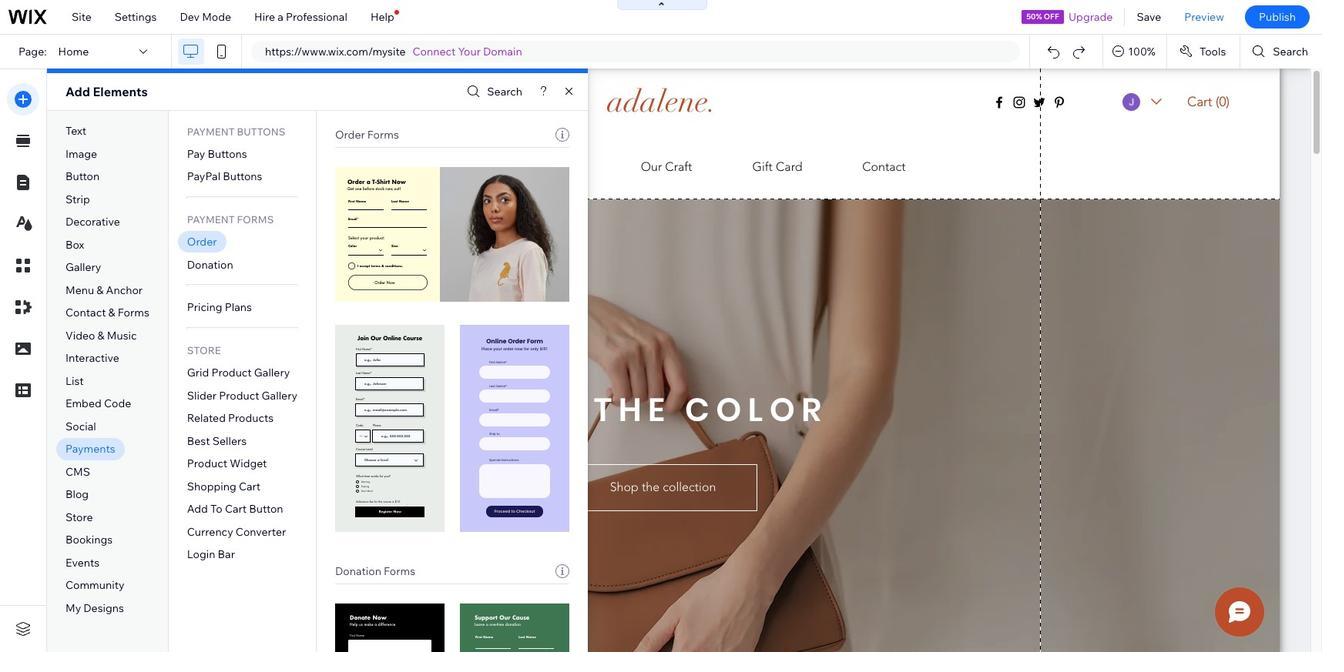 Task type: locate. For each thing, give the bounding box(es) containing it.
dev
[[180, 10, 200, 24]]

0 horizontal spatial store
[[65, 511, 93, 525]]

1 horizontal spatial donation
[[335, 565, 381, 579]]

product down grid product gallery
[[219, 389, 259, 403]]

contact & forms
[[65, 306, 149, 320]]

gallery up menu
[[65, 261, 101, 275]]

1 vertical spatial gallery
[[254, 366, 290, 380]]

domain
[[483, 45, 522, 59]]

cart right to
[[225, 503, 247, 517]]

0 horizontal spatial order
[[187, 235, 217, 249]]

1 payment from the top
[[187, 125, 235, 138]]

currency converter
[[187, 525, 286, 539]]

product up the shopping
[[187, 457, 227, 471]]

store up grid
[[187, 345, 221, 357]]

widget
[[230, 457, 267, 471]]

button up converter
[[249, 503, 283, 517]]

buttons up pay buttons
[[237, 125, 285, 138]]

0 horizontal spatial search
[[487, 85, 522, 99]]

grid product gallery
[[187, 366, 290, 380]]

buttons up paypal buttons on the left top of page
[[208, 147, 247, 161]]

add
[[65, 84, 90, 99], [187, 503, 208, 517]]

order
[[335, 128, 365, 142], [187, 235, 217, 249]]

0 vertical spatial button
[[65, 170, 100, 184]]

0 vertical spatial gallery
[[65, 261, 101, 275]]

anchor
[[106, 283, 143, 297]]

1 vertical spatial payment
[[187, 214, 235, 226]]

donation for donation forms
[[335, 565, 381, 579]]

site
[[72, 10, 92, 24]]

gallery
[[65, 261, 101, 275], [254, 366, 290, 380], [262, 389, 297, 403]]

0 vertical spatial product
[[211, 366, 252, 380]]

decorative
[[65, 215, 120, 229]]

menu
[[65, 283, 94, 297]]

2 payment from the top
[[187, 214, 235, 226]]

your
[[458, 45, 481, 59]]

designs
[[83, 602, 124, 616]]

0 vertical spatial add
[[65, 84, 90, 99]]

0 vertical spatial search button
[[1241, 35, 1322, 69]]

save
[[1137, 10, 1161, 24]]

1 horizontal spatial order
[[335, 128, 365, 142]]

cart down widget
[[239, 480, 261, 494]]

product for grid
[[211, 366, 252, 380]]

best
[[187, 434, 210, 448]]

1 vertical spatial add
[[187, 503, 208, 517]]

gallery up slider product gallery
[[254, 366, 290, 380]]

list
[[65, 374, 84, 388]]

2 vertical spatial &
[[98, 329, 105, 343]]

add up text
[[65, 84, 90, 99]]

products
[[228, 412, 274, 426]]

search button down domain
[[463, 81, 522, 103]]

related
[[187, 412, 226, 426]]

0 horizontal spatial add
[[65, 84, 90, 99]]

&
[[97, 283, 104, 297], [108, 306, 115, 320], [98, 329, 105, 343]]

plans
[[225, 301, 252, 315]]

search button down publish button
[[1241, 35, 1322, 69]]

gallery for slider product gallery
[[262, 389, 297, 403]]

1 vertical spatial order
[[187, 235, 217, 249]]

& right video
[[98, 329, 105, 343]]

1 horizontal spatial add
[[187, 503, 208, 517]]

add left to
[[187, 503, 208, 517]]

1 vertical spatial cart
[[225, 503, 247, 517]]

buttons down pay buttons
[[223, 170, 262, 184]]

1 vertical spatial search button
[[463, 81, 522, 103]]

1 vertical spatial store
[[65, 511, 93, 525]]

a
[[278, 10, 283, 24]]

0 vertical spatial search
[[1273, 45, 1308, 59]]

product
[[211, 366, 252, 380], [219, 389, 259, 403], [187, 457, 227, 471]]

search button
[[1241, 35, 1322, 69], [463, 81, 522, 103]]

& for menu
[[97, 283, 104, 297]]

& right menu
[[97, 283, 104, 297]]

donation for donation
[[187, 258, 233, 272]]

payment up pay buttons
[[187, 125, 235, 138]]

forms for order forms
[[367, 128, 399, 142]]

search
[[1273, 45, 1308, 59], [487, 85, 522, 99]]

gallery for grid product gallery
[[254, 366, 290, 380]]

0 vertical spatial buttons
[[237, 125, 285, 138]]

to
[[210, 503, 223, 517]]

embed code
[[65, 397, 131, 411]]

& down menu & anchor
[[108, 306, 115, 320]]

0 vertical spatial payment
[[187, 125, 235, 138]]

1 horizontal spatial search button
[[1241, 35, 1322, 69]]

store
[[187, 345, 221, 357], [65, 511, 93, 525]]

store down 'blog'
[[65, 511, 93, 525]]

1 vertical spatial buttons
[[208, 147, 247, 161]]

buttons for payment buttons
[[237, 125, 285, 138]]

1 vertical spatial &
[[108, 306, 115, 320]]

& for video
[[98, 329, 105, 343]]

donation
[[187, 258, 233, 272], [335, 565, 381, 579]]

50%
[[1027, 12, 1042, 22]]

cart
[[239, 480, 261, 494], [225, 503, 247, 517]]

payment down paypal
[[187, 214, 235, 226]]

2 vertical spatial gallery
[[262, 389, 297, 403]]

1 vertical spatial donation
[[335, 565, 381, 579]]

publish button
[[1245, 5, 1310, 29]]

1 horizontal spatial store
[[187, 345, 221, 357]]

login bar
[[187, 548, 235, 562]]

2 vertical spatial buttons
[[223, 170, 262, 184]]

help
[[371, 10, 394, 24]]

button down image
[[65, 170, 100, 184]]

forms for donation forms
[[384, 565, 415, 579]]

buttons
[[237, 125, 285, 138], [208, 147, 247, 161], [223, 170, 262, 184]]

1 horizontal spatial button
[[249, 503, 283, 517]]

related products
[[187, 412, 274, 426]]

forms
[[367, 128, 399, 142], [237, 214, 274, 226], [118, 306, 149, 320], [384, 565, 415, 579]]

product up slider product gallery
[[211, 366, 252, 380]]

0 vertical spatial donation
[[187, 258, 233, 272]]

0 vertical spatial order
[[335, 128, 365, 142]]

text
[[65, 124, 86, 138]]

home
[[58, 45, 89, 59]]

0 vertical spatial &
[[97, 283, 104, 297]]

strip
[[65, 192, 90, 206]]

add elements
[[65, 84, 148, 99]]

1 vertical spatial product
[[219, 389, 259, 403]]

pay
[[187, 147, 205, 161]]

search down domain
[[487, 85, 522, 99]]

add for add to cart button
[[187, 503, 208, 517]]

preview
[[1185, 10, 1224, 24]]

buttons for paypal buttons
[[223, 170, 262, 184]]

0 horizontal spatial donation
[[187, 258, 233, 272]]

hire
[[254, 10, 275, 24]]

gallery up "products"
[[262, 389, 297, 403]]

search down 'publish'
[[1273, 45, 1308, 59]]

payment
[[187, 125, 235, 138], [187, 214, 235, 226]]

menu & anchor
[[65, 283, 143, 297]]

& for contact
[[108, 306, 115, 320]]

button
[[65, 170, 100, 184], [249, 503, 283, 517]]

add to cart button
[[187, 503, 283, 517]]

slider product gallery
[[187, 389, 297, 403]]

professional
[[286, 10, 347, 24]]

elements
[[93, 84, 148, 99]]

bookings
[[65, 534, 113, 547]]

0 vertical spatial store
[[187, 345, 221, 357]]

payment for payment forms
[[187, 214, 235, 226]]



Task type: vqa. For each thing, say whether or not it's contained in the screenshot.
Community
yes



Task type: describe. For each thing, give the bounding box(es) containing it.
https://www.wix.com/mysite
[[265, 45, 406, 59]]

0 horizontal spatial button
[[65, 170, 100, 184]]

order forms
[[335, 128, 399, 142]]

100%
[[1128, 45, 1156, 59]]

payments
[[65, 443, 115, 456]]

contact
[[65, 306, 106, 320]]

order for order forms
[[335, 128, 365, 142]]

community
[[65, 579, 124, 593]]

video
[[65, 329, 95, 343]]

1 vertical spatial search
[[487, 85, 522, 99]]

slider
[[187, 389, 217, 403]]

login
[[187, 548, 215, 562]]

100% button
[[1104, 35, 1167, 69]]

forms for payment forms
[[237, 214, 274, 226]]

add for add elements
[[65, 84, 90, 99]]

0 vertical spatial cart
[[239, 480, 261, 494]]

social
[[65, 420, 96, 434]]

connect
[[413, 45, 456, 59]]

dev mode
[[180, 10, 231, 24]]

https://www.wix.com/mysite connect your domain
[[265, 45, 522, 59]]

1 vertical spatial button
[[249, 503, 283, 517]]

0 horizontal spatial search button
[[463, 81, 522, 103]]

paypal buttons
[[187, 170, 262, 184]]

interactive
[[65, 352, 119, 365]]

embed
[[65, 397, 102, 411]]

payment forms
[[187, 214, 274, 226]]

tools button
[[1167, 35, 1240, 69]]

product for slider
[[219, 389, 259, 403]]

pricing plans
[[187, 301, 252, 315]]

paypal
[[187, 170, 221, 184]]

my designs
[[65, 602, 124, 616]]

2 vertical spatial product
[[187, 457, 227, 471]]

pricing
[[187, 301, 222, 315]]

shopping
[[187, 480, 236, 494]]

sellers
[[212, 434, 247, 448]]

50% off
[[1027, 12, 1059, 22]]

publish
[[1259, 10, 1296, 24]]

product widget
[[187, 457, 267, 471]]

buttons for pay buttons
[[208, 147, 247, 161]]

settings
[[115, 10, 157, 24]]

image
[[65, 147, 97, 161]]

cms
[[65, 465, 90, 479]]

code
[[104, 397, 131, 411]]

1 horizontal spatial search
[[1273, 45, 1308, 59]]

shopping cart
[[187, 480, 261, 494]]

box
[[65, 238, 84, 252]]

order for order
[[187, 235, 217, 249]]

mode
[[202, 10, 231, 24]]

bar
[[218, 548, 235, 562]]

payment for payment buttons
[[187, 125, 235, 138]]

best sellers
[[187, 434, 247, 448]]

grid
[[187, 366, 209, 380]]

tools
[[1200, 45, 1226, 59]]

video & music
[[65, 329, 137, 343]]

pay buttons
[[187, 147, 247, 161]]

payment buttons
[[187, 125, 285, 138]]

preview button
[[1173, 0, 1236, 34]]

save button
[[1125, 0, 1173, 34]]

hire a professional
[[254, 10, 347, 24]]

my
[[65, 602, 81, 616]]

upgrade
[[1069, 10, 1113, 24]]

blog
[[65, 488, 89, 502]]

currency
[[187, 525, 233, 539]]

events
[[65, 556, 100, 570]]

music
[[107, 329, 137, 343]]

converter
[[236, 525, 286, 539]]

off
[[1044, 12, 1059, 22]]

donation forms
[[335, 565, 415, 579]]



